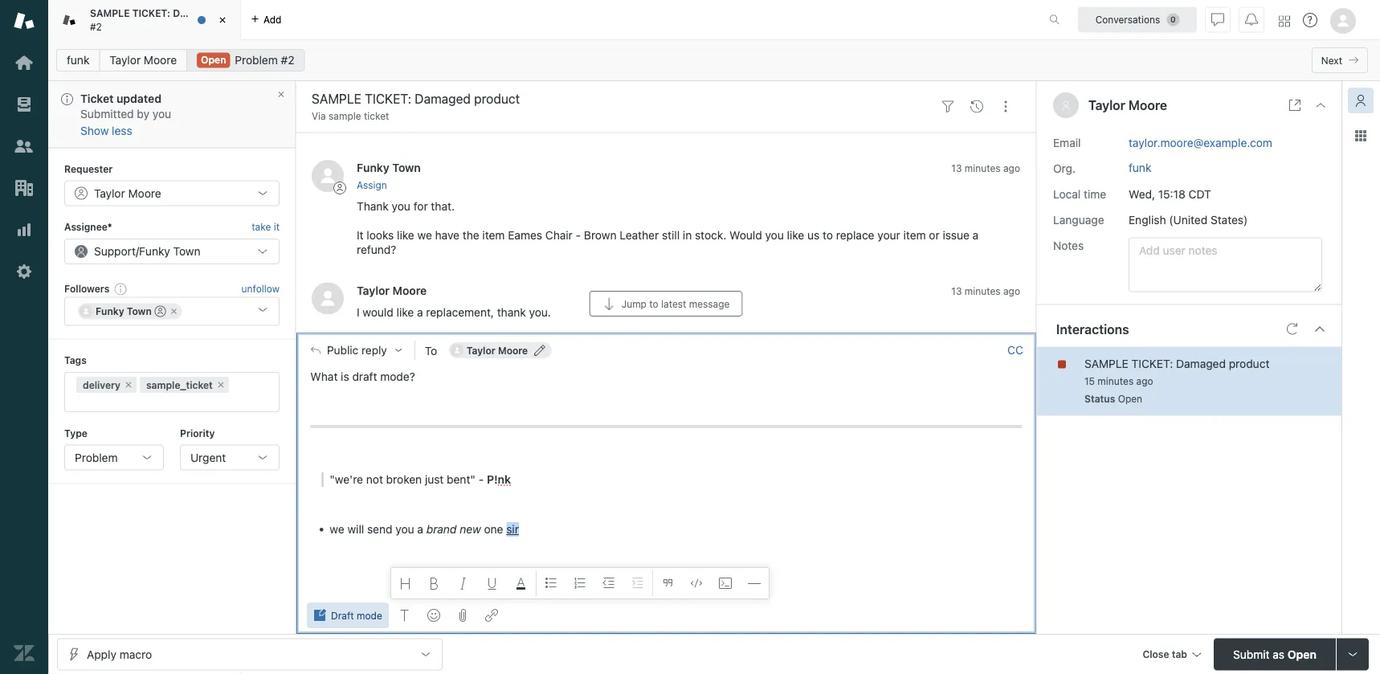 Task type: vqa. For each thing, say whether or not it's contained in the screenshot.
first Filter by tags
no



Task type: describe. For each thing, give the bounding box(es) containing it.
zendesk products image
[[1279, 16, 1290, 27]]

replacement,
[[426, 306, 494, 319]]

1 horizontal spatial remove image
[[169, 306, 179, 316]]

english
[[1129, 213, 1166, 226]]

requester
[[64, 163, 113, 175]]

- inside eames chair - brown leather still in stock. would you like us to replace your item or issue a refund?
[[576, 228, 581, 242]]

taylor moore inside conversationlabel log
[[357, 284, 427, 297]]

followers element
[[64, 297, 280, 326]]

next button
[[1312, 47, 1368, 73]]

i
[[357, 306, 360, 319]]

taylor inside conversationlabel log
[[357, 284, 390, 297]]

in
[[683, 228, 692, 242]]

take it
[[252, 221, 280, 233]]

1 item from the left
[[482, 228, 505, 242]]

quote (cmd shift 9) image
[[661, 577, 674, 590]]

close tab
[[1143, 649, 1187, 660]]

language
[[1053, 213, 1104, 226]]

apply
[[87, 648, 116, 661]]

urgent button
[[180, 445, 280, 470]]

1 avatar image from the top
[[312, 160, 344, 192]]

draft mode
[[331, 610, 382, 621]]

would
[[363, 306, 393, 319]]

local time
[[1053, 187, 1106, 200]]

2 13 from the top
[[951, 285, 962, 297]]

we inside public reply composer draft mode text field
[[330, 523, 344, 536]]

delivery
[[83, 379, 121, 390]]

events image
[[970, 100, 983, 113]]

#2 inside secondary element
[[281, 53, 294, 67]]

show
[[80, 124, 109, 137]]

funk for funk link to the top
[[67, 53, 89, 67]]

ticket: for sample ticket: damaged product 15 minutes ago status open
[[1132, 357, 1173, 370]]

insert emojis image
[[427, 609, 440, 622]]

wed, 15:18 cdt
[[1129, 187, 1211, 200]]

funky town link
[[357, 162, 421, 175]]

Public reply composer Draft mode text field
[[304, 367, 1029, 537]]

draft mode button
[[307, 603, 389, 628]]

a inside eames chair - brown leather still in stock. would you like us to replace your item or issue a refund?
[[973, 228, 979, 242]]

remove image for delivery
[[124, 380, 133, 390]]

new
[[460, 523, 481, 536]]

thank
[[497, 306, 526, 319]]

open inside secondary element
[[201, 54, 226, 65]]

product for sample ticket: damaged product 15 minutes ago status open
[[1229, 357, 1270, 370]]

jump to latest message button
[[589, 291, 743, 317]]

close image inside tabs tab list
[[214, 12, 231, 28]]

p!nk
[[487, 473, 511, 486]]

interactions
[[1056, 321, 1129, 337]]

you left for
[[392, 200, 410, 213]]

we inside conversationlabel log
[[417, 228, 432, 242]]

brown
[[584, 228, 617, 242]]

draft
[[331, 610, 354, 621]]

type
[[64, 427, 87, 439]]

1 horizontal spatial taylor moore link
[[357, 284, 427, 297]]

via sample ticket
[[312, 110, 389, 122]]

it
[[274, 221, 280, 233]]

it
[[357, 228, 364, 242]]

headings image
[[399, 577, 412, 590]]

town for funky town
[[127, 306, 152, 317]]

1 vertical spatial minutes
[[965, 285, 1001, 297]]

0 vertical spatial ago
[[1003, 163, 1020, 174]]

to
[[425, 344, 437, 357]]

macro
[[119, 648, 152, 661]]

like for i would like a replacement, thank you.
[[397, 306, 414, 319]]

followers
[[64, 283, 109, 294]]

filter image
[[942, 100, 954, 113]]

still
[[662, 228, 680, 242]]

1 vertical spatial a
[[417, 306, 423, 319]]

customer context image
[[1354, 94, 1367, 107]]

minutes inside sample ticket: damaged product 15 minutes ago status open
[[1098, 376, 1134, 387]]

one
[[484, 523, 503, 536]]

problem for problem
[[75, 451, 118, 464]]

english (united states)
[[1129, 213, 1248, 226]]

add
[[264, 14, 282, 25]]

apply macro
[[87, 648, 152, 661]]

taylor inside requester element
[[94, 187, 125, 200]]

priority
[[180, 427, 215, 439]]

main element
[[0, 0, 48, 674]]

updated
[[117, 92, 162, 105]]

15 minutes ago text field
[[1085, 376, 1153, 387]]

funky town option
[[78, 303, 182, 319]]

email
[[1053, 136, 1081, 149]]

moore inside secondary element
[[144, 53, 177, 67]]

taylor moore link inside secondary element
[[99, 49, 187, 71]]

user is an agent image
[[155, 306, 166, 317]]

you inside eames chair - brown leather still in stock. would you like us to replace your item or issue a refund?
[[765, 228, 784, 242]]

would
[[729, 228, 762, 242]]

Add user notes text field
[[1129, 237, 1322, 292]]

funky for funky town assign
[[357, 162, 389, 175]]

have
[[435, 228, 460, 242]]

decrease indent (cmd [) image
[[602, 577, 615, 590]]

you.
[[529, 306, 551, 319]]

reporting image
[[14, 219, 35, 240]]

you inside public reply composer draft mode text field
[[395, 523, 414, 536]]

bold (cmd b) image
[[428, 577, 441, 590]]

latest
[[661, 298, 686, 309]]

assignee* element
[[64, 239, 280, 264]]

conversations button
[[1078, 7, 1197, 33]]

zendesk support image
[[14, 10, 35, 31]]

i would like a replacement, thank you.
[[357, 306, 551, 319]]

wed,
[[1129, 187, 1155, 200]]

/
[[136, 245, 139, 258]]

views image
[[14, 94, 35, 115]]

tab containing sample ticket: damaged product
[[48, 0, 258, 40]]

by
[[137, 107, 149, 121]]

- inside public reply composer draft mode text field
[[479, 473, 484, 486]]

mode
[[357, 610, 382, 621]]

Subject field
[[308, 89, 930, 108]]

add attachment image
[[456, 609, 469, 622]]

assignee*
[[64, 221, 112, 233]]

funky for funky town
[[96, 306, 124, 317]]

funky inside assignee* 'element'
[[139, 245, 170, 258]]

#rx4583
[[357, 121, 406, 134]]

sample ticket: damaged product #2
[[90, 8, 258, 32]]

states)
[[1211, 213, 1248, 226]]

to inside eames chair - brown leather still in stock. would you like us to replace your item or issue a refund?
[[823, 228, 833, 242]]

refund?
[[357, 243, 396, 256]]

taylor inside secondary element
[[110, 53, 141, 67]]

taylor.moore@example.com
[[1129, 136, 1272, 149]]

submit as open
[[1233, 648, 1317, 661]]

status
[[1085, 393, 1115, 405]]

submitted
[[80, 107, 134, 121]]

assign button
[[357, 178, 387, 193]]

thank
[[357, 200, 389, 213]]

just
[[425, 473, 444, 486]]

eames chair - brown leather still in stock. would you like us to replace your item or issue a refund?
[[357, 228, 979, 256]]

problem for problem #2
[[235, 53, 278, 67]]

notes
[[1053, 239, 1084, 252]]

sample
[[329, 110, 361, 122]]

format text image
[[398, 609, 411, 622]]

unfollow button
[[241, 281, 280, 296]]

town inside assignee* 'element'
[[173, 245, 201, 258]]

unfollow
[[241, 283, 280, 294]]

admin image
[[14, 261, 35, 282]]

town for funky town assign
[[392, 162, 421, 175]]

eames
[[508, 228, 542, 242]]

brand
[[426, 523, 457, 536]]

1 13 from the top
[[951, 163, 962, 174]]

we will send you a brand new one sir
[[330, 523, 519, 536]]

sample_ticket
[[146, 379, 213, 390]]

1 13 minutes ago from the top
[[951, 163, 1020, 174]]



Task type: locate. For each thing, give the bounding box(es) containing it.
0 vertical spatial sample
[[90, 8, 130, 19]]

town right / at the top left of the page
[[173, 245, 201, 258]]

the
[[463, 228, 479, 242]]

ago right 15
[[1136, 376, 1153, 387]]

it looks like we have the item
[[357, 228, 508, 242]]

1 horizontal spatial product
[[1229, 357, 1270, 370]]

moore left edit user icon
[[498, 345, 528, 356]]

a left brand
[[417, 523, 423, 536]]

1 vertical spatial damaged
[[1176, 357, 1226, 370]]

1 vertical spatial 13
[[951, 285, 962, 297]]

avatar image left assign button
[[312, 160, 344, 192]]

organizations image
[[14, 178, 35, 198]]

1 vertical spatial funk
[[1129, 161, 1152, 174]]

underline (cmd u) image
[[486, 577, 499, 590]]

a right issue
[[973, 228, 979, 242]]

town left user is an agent image
[[127, 306, 152, 317]]

damaged
[[173, 8, 218, 19], [1176, 357, 1226, 370]]

"we're
[[330, 473, 363, 486]]

item right the
[[482, 228, 505, 242]]

support / funky town
[[94, 245, 201, 258]]

0 horizontal spatial -
[[479, 473, 484, 486]]

sample for sample ticket: damaged product 15 minutes ago status open
[[1085, 357, 1129, 370]]

funk up wed,
[[1129, 161, 1152, 174]]

is
[[341, 370, 349, 383]]

0 vertical spatial -
[[576, 228, 581, 242]]

0 horizontal spatial town
[[127, 306, 152, 317]]

0 horizontal spatial problem
[[75, 451, 118, 464]]

0 vertical spatial funky
[[357, 162, 389, 175]]

1 horizontal spatial close image
[[1314, 99, 1327, 112]]

alert containing ticket updated
[[48, 81, 296, 148]]

code span (ctrl shift 5) image
[[690, 577, 703, 590]]

1 vertical spatial taylor moore link
[[357, 284, 427, 297]]

close image left add popup button
[[214, 12, 231, 28]]

0 horizontal spatial damaged
[[173, 8, 218, 19]]

public reply button
[[296, 334, 414, 367]]

1 vertical spatial avatar image
[[312, 283, 344, 315]]

1 vertical spatial open
[[1118, 393, 1142, 405]]

mode?
[[380, 370, 415, 383]]

funk up ticket
[[67, 53, 89, 67]]

1 vertical spatial 13 minutes ago
[[951, 285, 1020, 297]]

2 horizontal spatial open
[[1288, 648, 1317, 661]]

increase indent (cmd ]) image
[[631, 577, 644, 590]]

close ticket collision notification image
[[276, 90, 286, 99]]

a left replacement,
[[417, 306, 423, 319]]

close image right 'view more details' "icon"
[[1314, 99, 1327, 112]]

will
[[347, 523, 364, 536]]

jump to latest message
[[622, 298, 730, 309]]

less
[[112, 124, 132, 137]]

2 item from the left
[[903, 228, 926, 242]]

you inside ticket updated submitted by you show less
[[153, 107, 171, 121]]

user image
[[1061, 100, 1071, 110], [1063, 101, 1069, 110]]

taylor moore link
[[99, 49, 187, 71], [357, 284, 427, 297]]

0 vertical spatial to
[[823, 228, 833, 242]]

ticket actions image
[[999, 100, 1012, 113]]

13 down issue
[[951, 285, 962, 297]]

open inside sample ticket: damaged product 15 minutes ago status open
[[1118, 393, 1142, 405]]

2 13 minutes ago from the top
[[951, 285, 1020, 297]]

0 horizontal spatial product
[[220, 8, 258, 19]]

remove image right sample_ticket
[[216, 380, 226, 390]]

taylor moore inside requester element
[[94, 187, 161, 200]]

taylor moore
[[110, 53, 177, 67], [1089, 98, 1167, 113], [94, 187, 161, 200], [357, 284, 427, 297], [467, 345, 528, 356]]

or
[[929, 228, 940, 242]]

funky right funkytownclown1@gmail.com image
[[96, 306, 124, 317]]

damaged inside sample ticket: damaged product 15 minutes ago status open
[[1176, 357, 1226, 370]]

2 horizontal spatial remove image
[[216, 380, 226, 390]]

#2 inside sample ticket: damaged product #2
[[90, 21, 102, 32]]

- left p!nk
[[479, 473, 484, 486]]

hide composer image
[[660, 326, 672, 339]]

send
[[367, 523, 392, 536]]

stock.
[[695, 228, 726, 242]]

0 vertical spatial damaged
[[173, 8, 218, 19]]

1 horizontal spatial problem
[[235, 53, 278, 67]]

sample ticket: damaged product 15 minutes ago status open
[[1085, 357, 1270, 405]]

funky up assign button
[[357, 162, 389, 175]]

0 vertical spatial funk link
[[56, 49, 100, 71]]

0 vertical spatial a
[[973, 228, 979, 242]]

ticket
[[80, 92, 114, 105]]

ago inside sample ticket: damaged product 15 minutes ago status open
[[1136, 376, 1153, 387]]

1 vertical spatial close image
[[1314, 99, 1327, 112]]

13 minutes ago text field down issue
[[951, 285, 1020, 297]]

2 vertical spatial town
[[127, 306, 152, 317]]

1 vertical spatial ago
[[1003, 285, 1020, 297]]

close image
[[214, 12, 231, 28], [1314, 99, 1327, 112]]

cc button
[[1007, 343, 1023, 358]]

ticket
[[364, 110, 389, 122]]

funk link up ticket
[[56, 49, 100, 71]]

item inside eames chair - brown leather still in stock. would you like us to replace your item or issue a refund?
[[903, 228, 926, 242]]

2 avatar image from the top
[[312, 283, 344, 315]]

bulleted list (cmd shift 8) image
[[544, 577, 557, 590]]

0 horizontal spatial sample
[[90, 8, 130, 19]]

you right send
[[395, 523, 414, 536]]

as
[[1273, 648, 1285, 661]]

0 vertical spatial ticket:
[[132, 8, 170, 19]]

0 vertical spatial open
[[201, 54, 226, 65]]

add button
[[241, 0, 291, 39]]

org.
[[1053, 162, 1076, 175]]

funky right 'support'
[[139, 245, 170, 258]]

to inside button
[[649, 298, 658, 309]]

urgent
[[190, 451, 226, 464]]

0 vertical spatial 13 minutes ago
[[951, 163, 1020, 174]]

public reply
[[327, 344, 387, 357]]

1 horizontal spatial to
[[823, 228, 833, 242]]

damaged for sample ticket: damaged product #2
[[173, 8, 218, 19]]

1 horizontal spatial ticket:
[[1132, 357, 1173, 370]]

customers image
[[14, 136, 35, 157]]

1 vertical spatial 13 minutes ago text field
[[951, 285, 1020, 297]]

sample inside sample ticket: damaged product #2
[[90, 8, 130, 19]]

town up thank you for that.
[[392, 162, 421, 175]]

next
[[1321, 55, 1342, 66]]

#2 right zendesk support icon
[[90, 21, 102, 32]]

like inside eames chair - brown leather still in stock. would you like us to replace your item or issue a refund?
[[787, 228, 804, 242]]

numbered list (cmd shift 7) image
[[573, 577, 586, 590]]

2 vertical spatial minutes
[[1098, 376, 1134, 387]]

-
[[576, 228, 581, 242], [479, 473, 484, 486]]

avatar image
[[312, 160, 344, 192], [312, 283, 344, 315]]

we left will
[[330, 523, 344, 536]]

0 vertical spatial problem
[[235, 53, 278, 67]]

your
[[877, 228, 900, 242]]

requester element
[[64, 181, 280, 206]]

item left or
[[903, 228, 926, 242]]

moore up the support / funky town
[[128, 187, 161, 200]]

minutes up "status"
[[1098, 376, 1134, 387]]

0 vertical spatial town
[[392, 162, 421, 175]]

you right by
[[153, 107, 171, 121]]

jump
[[622, 298, 647, 309]]

take
[[252, 221, 271, 233]]

damaged inside sample ticket: damaged product #2
[[173, 8, 218, 19]]

like for it looks like we have the item
[[397, 228, 414, 242]]

tab
[[1172, 649, 1187, 660]]

apps image
[[1354, 129, 1367, 142]]

like right the would
[[397, 306, 414, 319]]

2 horizontal spatial town
[[392, 162, 421, 175]]

13 down filter 'image'
[[951, 163, 962, 174]]

product inside sample ticket: damaged product #2
[[220, 8, 258, 19]]

horizontal rule (cmd shift l) image
[[748, 577, 761, 590]]

moore up taylor.moore@example.com
[[1129, 98, 1167, 113]]

issue
[[943, 228, 970, 242]]

0 vertical spatial minutes
[[965, 163, 1001, 174]]

public
[[327, 344, 358, 357]]

0 horizontal spatial to
[[649, 298, 658, 309]]

taylor moore link up the would
[[357, 284, 427, 297]]

you right would
[[765, 228, 784, 242]]

us
[[807, 228, 820, 242]]

funky inside option
[[96, 306, 124, 317]]

0 vertical spatial funk
[[67, 53, 89, 67]]

0 horizontal spatial remove image
[[124, 380, 133, 390]]

thank you for that.
[[357, 200, 455, 213]]

0 horizontal spatial close image
[[214, 12, 231, 28]]

funky town assign
[[357, 162, 421, 191]]

view more details image
[[1289, 99, 1301, 112]]

tags
[[64, 355, 87, 366]]

remove image right the delivery in the bottom left of the page
[[124, 380, 133, 390]]

we left have
[[417, 228, 432, 242]]

1 horizontal spatial #2
[[281, 53, 294, 67]]

minutes
[[965, 163, 1001, 174], [965, 285, 1001, 297], [1098, 376, 1134, 387]]

like right looks
[[397, 228, 414, 242]]

what
[[310, 370, 338, 383]]

1 vertical spatial sample
[[1085, 357, 1129, 370]]

taylor moore inside secondary element
[[110, 53, 177, 67]]

open
[[201, 54, 226, 65], [1118, 393, 1142, 405], [1288, 648, 1317, 661]]

0 horizontal spatial funky
[[96, 306, 124, 317]]

0 vertical spatial product
[[220, 8, 258, 19]]

alert
[[48, 81, 296, 148]]

get started image
[[14, 52, 35, 73]]

2 horizontal spatial funky
[[357, 162, 389, 175]]

problem inside popup button
[[75, 451, 118, 464]]

to right jump
[[649, 298, 658, 309]]

conversationlabel log
[[296, 84, 1036, 333]]

open right as
[[1288, 648, 1317, 661]]

1 horizontal spatial damaged
[[1176, 357, 1226, 370]]

open left the problem #2
[[201, 54, 226, 65]]

1 vertical spatial -
[[479, 473, 484, 486]]

1 horizontal spatial funk link
[[1129, 161, 1152, 174]]

1 horizontal spatial sample
[[1085, 357, 1129, 370]]

13 minutes ago down issue
[[951, 285, 1020, 297]]

problem #2
[[235, 53, 294, 67]]

open down '15 minutes ago' text box
[[1118, 393, 1142, 405]]

time
[[1084, 187, 1106, 200]]

via
[[312, 110, 326, 122]]

moore up the would
[[393, 284, 427, 297]]

1 13 minutes ago text field from the top
[[951, 163, 1020, 174]]

conversations
[[1096, 14, 1160, 25]]

0 horizontal spatial funk
[[67, 53, 89, 67]]

draft
[[352, 370, 377, 383]]

(united
[[1169, 213, 1208, 226]]

town inside option
[[127, 306, 152, 317]]

1 vertical spatial #2
[[281, 53, 294, 67]]

problem down add popup button
[[235, 53, 278, 67]]

get help image
[[1303, 13, 1318, 27]]

taylor moore link up updated
[[99, 49, 187, 71]]

2 vertical spatial a
[[417, 523, 423, 536]]

ago
[[1003, 163, 1020, 174], [1003, 285, 1020, 297], [1136, 376, 1153, 387]]

zendesk image
[[14, 643, 35, 664]]

tab
[[48, 0, 258, 40]]

close
[[1143, 649, 1169, 660]]

minutes down events image
[[965, 163, 1001, 174]]

13 minutes ago
[[951, 163, 1020, 174], [951, 285, 1020, 297]]

a inside text field
[[417, 523, 423, 536]]

code block (ctrl shift 6) image
[[719, 577, 732, 590]]

1 horizontal spatial town
[[173, 245, 201, 258]]

ticket:
[[132, 8, 170, 19], [1132, 357, 1173, 370]]

cc
[[1008, 344, 1023, 357]]

funkytownclown1@gmail.com image
[[80, 305, 92, 318]]

broken
[[386, 473, 422, 486]]

0 vertical spatial avatar image
[[312, 160, 344, 192]]

13 minutes ago text field
[[951, 163, 1020, 174], [951, 285, 1020, 297]]

0 horizontal spatial open
[[201, 54, 226, 65]]

1 horizontal spatial item
[[903, 228, 926, 242]]

1 vertical spatial funk link
[[1129, 161, 1152, 174]]

funk link up wed,
[[1129, 161, 1152, 174]]

0 vertical spatial taylor moore link
[[99, 49, 187, 71]]

2 vertical spatial open
[[1288, 648, 1317, 661]]

1 horizontal spatial funk
[[1129, 161, 1152, 174]]

message
[[689, 298, 730, 309]]

town inside funky town assign
[[392, 162, 421, 175]]

0 vertical spatial 13
[[951, 163, 962, 174]]

ticket: inside sample ticket: damaged product #2
[[132, 8, 170, 19]]

secondary element
[[48, 44, 1380, 76]]

1 horizontal spatial funky
[[139, 245, 170, 258]]

"we're not broken just bent" - p!nk
[[330, 473, 511, 486]]

edit user image
[[534, 345, 546, 356]]

0 vertical spatial 13 minutes ago text field
[[951, 163, 1020, 174]]

info on adding followers image
[[114, 282, 127, 295]]

1 horizontal spatial -
[[576, 228, 581, 242]]

ago up cc
[[1003, 285, 1020, 297]]

town
[[392, 162, 421, 175], [173, 245, 201, 258], [127, 306, 152, 317]]

funky town
[[96, 306, 152, 317]]

0 horizontal spatial ticket:
[[132, 8, 170, 19]]

13 minutes ago text field down events image
[[951, 163, 1020, 174]]

tabs tab list
[[48, 0, 1032, 40]]

remove image
[[169, 306, 179, 316], [124, 380, 133, 390], [216, 380, 226, 390]]

problem button
[[64, 445, 164, 470]]

0 horizontal spatial we
[[330, 523, 344, 536]]

1 vertical spatial product
[[1229, 357, 1270, 370]]

1 vertical spatial to
[[649, 298, 658, 309]]

take it button
[[252, 219, 280, 235]]

1 vertical spatial town
[[173, 245, 201, 258]]

#2 up close ticket collision notification image
[[281, 53, 294, 67]]

sample inside sample ticket: damaged product 15 minutes ago status open
[[1085, 357, 1129, 370]]

moore inside requester element
[[128, 187, 161, 200]]

0 vertical spatial #2
[[90, 21, 102, 32]]

ticket: inside sample ticket: damaged product 15 minutes ago status open
[[1132, 357, 1173, 370]]

0 horizontal spatial taylor moore link
[[99, 49, 187, 71]]

2 vertical spatial ago
[[1136, 376, 1153, 387]]

2 13 minutes ago text field from the top
[[951, 285, 1020, 297]]

funky inside funky town assign
[[357, 162, 389, 175]]

you
[[153, 107, 171, 121], [392, 200, 410, 213], [765, 228, 784, 242], [395, 523, 414, 536]]

product inside sample ticket: damaged product 15 minutes ago status open
[[1229, 357, 1270, 370]]

displays possible ticket submission types image
[[1346, 648, 1359, 661]]

remove image right user is an agent image
[[169, 306, 179, 316]]

remove image for sample_ticket
[[216, 380, 226, 390]]

moore down sample ticket: damaged product #2
[[144, 53, 177, 67]]

problem down type
[[75, 451, 118, 464]]

a
[[973, 228, 979, 242], [417, 306, 423, 319], [417, 523, 423, 536]]

0 horizontal spatial funk link
[[56, 49, 100, 71]]

leather
[[620, 228, 659, 242]]

avatar image left i
[[312, 283, 344, 315]]

not
[[366, 473, 383, 486]]

0 horizontal spatial item
[[482, 228, 505, 242]]

show less button
[[80, 123, 132, 138]]

1 horizontal spatial we
[[417, 228, 432, 242]]

1 horizontal spatial open
[[1118, 393, 1142, 405]]

0 horizontal spatial #2
[[90, 21, 102, 32]]

13 minutes ago down events image
[[951, 163, 1020, 174]]

1 vertical spatial we
[[330, 523, 344, 536]]

moore inside conversationlabel log
[[393, 284, 427, 297]]

ticket: for sample ticket: damaged product #2
[[132, 8, 170, 19]]

funk for funk link to the right
[[1129, 161, 1152, 174]]

notifications image
[[1245, 13, 1258, 26]]

like left us on the top right of page
[[787, 228, 804, 242]]

to right us on the top right of page
[[823, 228, 833, 242]]

sample for sample ticket: damaged product #2
[[90, 8, 130, 19]]

1 vertical spatial ticket:
[[1132, 357, 1173, 370]]

minutes down issue
[[965, 285, 1001, 297]]

1 vertical spatial problem
[[75, 451, 118, 464]]

reply
[[362, 344, 387, 357]]

ago left org.
[[1003, 163, 1020, 174]]

- right chair on the left top of the page
[[576, 228, 581, 242]]

0 vertical spatial we
[[417, 228, 432, 242]]

problem inside secondary element
[[235, 53, 278, 67]]

italic (cmd i) image
[[457, 577, 470, 590]]

add link (cmd k) image
[[485, 609, 498, 622]]

product for sample ticket: damaged product #2
[[220, 8, 258, 19]]

2 vertical spatial funky
[[96, 306, 124, 317]]

1 vertical spatial funky
[[139, 245, 170, 258]]

taylor.moore@example.com image
[[451, 344, 463, 357]]

support
[[94, 245, 136, 258]]

damaged for sample ticket: damaged product 15 minutes ago status open
[[1176, 357, 1226, 370]]

sample
[[90, 8, 130, 19], [1085, 357, 1129, 370]]

looks
[[367, 228, 394, 242]]

0 vertical spatial close image
[[214, 12, 231, 28]]

15:18
[[1158, 187, 1186, 200]]

bent"
[[447, 473, 476, 486]]

button displays agent's chat status as invisible. image
[[1211, 13, 1224, 26]]

funk inside secondary element
[[67, 53, 89, 67]]



